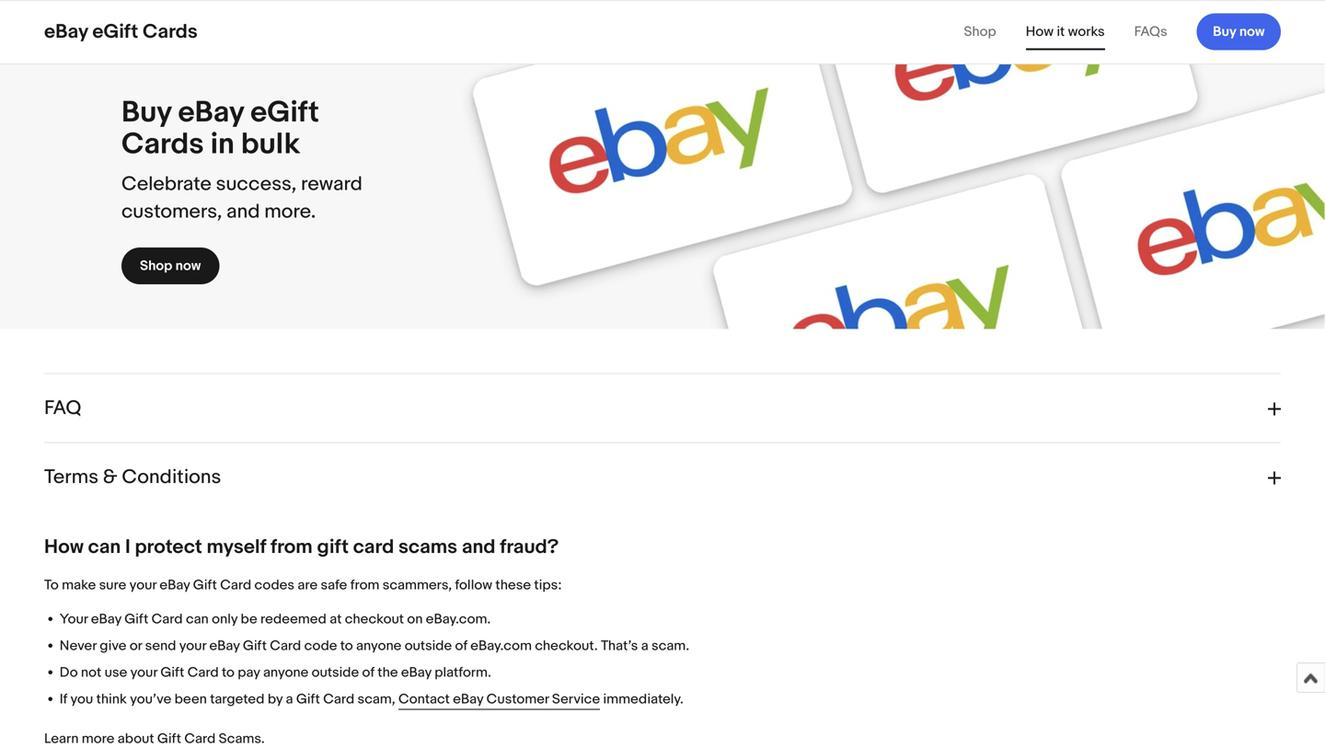 Task type: describe. For each thing, give the bounding box(es) containing it.
sure
[[99, 577, 126, 594]]

in
[[211, 127, 235, 163]]

gift down be
[[243, 638, 267, 654]]

shop now button
[[121, 248, 219, 284]]

terms & conditions
[[44, 465, 221, 489]]

celebrate
[[121, 172, 212, 196]]

shop now
[[140, 258, 201, 274]]

card left scam,
[[323, 691, 355, 708]]

by
[[268, 691, 283, 708]]

1 horizontal spatial to
[[340, 638, 353, 654]]

faq button
[[44, 374, 1281, 442]]

that's
[[601, 638, 638, 654]]

targeted
[[210, 691, 265, 708]]

do
[[60, 664, 78, 681]]

been
[[174, 691, 207, 708]]

scams
[[399, 535, 457, 559]]

your for gift
[[130, 664, 157, 681]]

shop for shop now
[[140, 258, 172, 274]]

customers,
[[121, 200, 222, 224]]

buy now
[[1213, 23, 1265, 40]]

make
[[62, 577, 96, 594]]

now for shop now
[[175, 258, 201, 274]]

0 vertical spatial can
[[88, 535, 121, 559]]

learn more link
[[44, 729, 115, 748]]

think
[[96, 691, 127, 708]]

ebay.com
[[471, 638, 532, 654]]

how it works
[[1026, 23, 1105, 40]]

&
[[103, 465, 117, 489]]

tips:
[[534, 577, 562, 594]]

be
[[241, 611, 257, 628]]

you've
[[130, 691, 171, 708]]

card up been
[[188, 664, 219, 681]]

are
[[298, 577, 318, 594]]

only
[[212, 611, 238, 628]]

learn
[[44, 731, 79, 747]]

the
[[378, 664, 398, 681]]

1 horizontal spatial can
[[186, 611, 209, 628]]

not
[[81, 664, 101, 681]]

scam,
[[358, 691, 395, 708]]

1 vertical spatial outside
[[312, 664, 359, 681]]

safe
[[321, 577, 347, 594]]

card up "only"
[[220, 577, 251, 594]]

learn more about gift card scams.
[[44, 731, 265, 747]]

and inside celebrate success, reward customers, and more.
[[227, 200, 260, 224]]

how it works image
[[514, 0, 1281, 9]]

works
[[1068, 23, 1105, 40]]

more
[[82, 731, 115, 747]]

faqs link
[[1135, 23, 1168, 40]]

reward
[[301, 172, 363, 196]]

checkout
[[345, 611, 404, 628]]

0 vertical spatial cards
[[143, 20, 198, 44]]

card up send
[[152, 611, 183, 628]]

faqs
[[1135, 23, 1168, 40]]

terms
[[44, 465, 99, 489]]

if
[[60, 691, 67, 708]]

1 horizontal spatial anyone
[[356, 638, 402, 654]]

your
[[60, 611, 88, 628]]

1 vertical spatial to
[[222, 664, 235, 681]]

buy now link
[[1197, 13, 1281, 50]]

0 horizontal spatial egift
[[92, 20, 138, 44]]

buy for buy now
[[1213, 23, 1237, 40]]

gift
[[317, 535, 349, 559]]

contact
[[399, 691, 450, 708]]

give
[[100, 638, 127, 654]]

bulk
[[241, 127, 300, 163]]

protect
[[135, 535, 202, 559]]



Task type: locate. For each thing, give the bounding box(es) containing it.
your
[[129, 577, 157, 594], [179, 638, 206, 654], [130, 664, 157, 681]]

now inside button
[[175, 258, 201, 274]]

ebay
[[44, 20, 88, 44], [178, 95, 244, 131], [160, 577, 190, 594], [91, 611, 121, 628], [209, 638, 240, 654], [401, 664, 432, 681], [453, 691, 483, 708]]

shop inside button
[[140, 258, 172, 274]]

1 vertical spatial how
[[44, 535, 84, 559]]

0 horizontal spatial how
[[44, 535, 84, 559]]

anyone
[[356, 638, 402, 654], [263, 664, 309, 681]]

gift down send
[[160, 664, 184, 681]]

about
[[118, 731, 154, 747]]

1 vertical spatial from
[[350, 577, 380, 594]]

scams.
[[219, 731, 265, 747]]

1 vertical spatial your
[[179, 638, 206, 654]]

1 horizontal spatial of
[[455, 638, 468, 654]]

service
[[552, 691, 600, 708]]

0 horizontal spatial from
[[271, 535, 313, 559]]

it
[[1057, 23, 1065, 40]]

customer
[[487, 691, 549, 708]]

1 vertical spatial a
[[286, 691, 293, 708]]

1 vertical spatial buy
[[121, 95, 172, 131]]

codes
[[254, 577, 295, 594]]

of
[[455, 638, 468, 654], [362, 664, 375, 681]]

of left the
[[362, 664, 375, 681]]

immediately.
[[603, 691, 684, 708]]

a right by at the bottom of the page
[[286, 691, 293, 708]]

card
[[220, 577, 251, 594], [152, 611, 183, 628], [270, 638, 301, 654], [188, 664, 219, 681], [323, 691, 355, 708], [184, 731, 216, 747]]

1 horizontal spatial and
[[462, 535, 496, 559]]

1 vertical spatial cards
[[121, 127, 204, 163]]

1 vertical spatial egift
[[250, 95, 319, 131]]

0 vertical spatial egift
[[92, 20, 138, 44]]

outside down on
[[405, 638, 452, 654]]

0 vertical spatial of
[[455, 638, 468, 654]]

1 horizontal spatial buy
[[1213, 23, 1237, 40]]

0 horizontal spatial now
[[175, 258, 201, 274]]

can
[[88, 535, 121, 559], [186, 611, 209, 628]]

0 horizontal spatial anyone
[[263, 664, 309, 681]]

shop down customers,
[[140, 258, 172, 274]]

buy right the "faqs" link
[[1213, 23, 1237, 40]]

how can i protect myself from gift card scams and fraud?
[[44, 535, 559, 559]]

cards
[[143, 20, 198, 44], [121, 127, 204, 163]]

1 horizontal spatial now
[[1240, 23, 1265, 40]]

0 vertical spatial from
[[271, 535, 313, 559]]

cards inside buy ebay egift cards in bulk
[[121, 127, 204, 163]]

1 horizontal spatial from
[[350, 577, 380, 594]]

do not use your gift card to pay anyone outside of the ebay platform.
[[60, 664, 491, 681]]

0 horizontal spatial can
[[88, 535, 121, 559]]

buy up "celebrate"
[[121, 95, 172, 131]]

faq
[[44, 396, 81, 420]]

use
[[105, 664, 127, 681]]

0 vertical spatial a
[[641, 638, 649, 654]]

to
[[44, 577, 59, 594]]

0 horizontal spatial buy
[[121, 95, 172, 131]]

1 vertical spatial of
[[362, 664, 375, 681]]

celebrate success, reward customers, and more.
[[121, 172, 363, 224]]

0 vertical spatial shop
[[964, 23, 997, 40]]

you
[[70, 691, 93, 708]]

gift up or at the bottom
[[124, 611, 148, 628]]

0 horizontal spatial and
[[227, 200, 260, 224]]

at
[[330, 611, 342, 628]]

to left the pay
[[222, 664, 235, 681]]

1 horizontal spatial a
[[641, 638, 649, 654]]

card down redeemed
[[270, 638, 301, 654]]

more.
[[264, 200, 316, 224]]

shop for "shop" link
[[964, 23, 997, 40]]

1 vertical spatial shop
[[140, 258, 172, 274]]

pay
[[238, 664, 260, 681]]

1 horizontal spatial egift
[[250, 95, 319, 131]]

from right safe
[[350, 577, 380, 594]]

how for how it works
[[1026, 23, 1054, 40]]

ebay.com.
[[426, 611, 491, 628]]

0 vertical spatial outside
[[405, 638, 452, 654]]

ebay inside buy ebay egift cards in bulk
[[178, 95, 244, 131]]

from up 'to make sure your ebay gift card codes are safe from scammers, follow these   tips:'
[[271, 535, 313, 559]]

egift inside buy ebay egift cards in bulk
[[250, 95, 319, 131]]

contact ebay customer service link
[[399, 690, 600, 710]]

card
[[353, 535, 394, 559]]

your for ebay
[[129, 577, 157, 594]]

and up follow
[[462, 535, 496, 559]]

how for how can i protect myself from gift card scams and fraud?
[[44, 535, 84, 559]]

a
[[641, 638, 649, 654], [286, 691, 293, 708]]

1 vertical spatial now
[[175, 258, 201, 274]]

egift
[[92, 20, 138, 44], [250, 95, 319, 131]]

or
[[130, 638, 142, 654]]

terms & conditions button
[[44, 443, 1281, 511]]

checkout.
[[535, 638, 598, 654]]

and down success,
[[227, 200, 260, 224]]

0 horizontal spatial of
[[362, 664, 375, 681]]

card down been
[[184, 731, 216, 747]]

gift up "only"
[[193, 577, 217, 594]]

buy inside buy ebay egift cards in bulk
[[121, 95, 172, 131]]

i
[[125, 535, 130, 559]]

your up you've
[[130, 664, 157, 681]]

shop left it
[[964, 23, 997, 40]]

0 vertical spatial and
[[227, 200, 260, 224]]

scammers,
[[383, 577, 452, 594]]

success,
[[216, 172, 297, 196]]

your ebay gift card can only be redeemed at checkout on ebay.com.
[[60, 611, 491, 628]]

anyone down checkout
[[356, 638, 402, 654]]

of up platform.
[[455, 638, 468, 654]]

fraud?
[[500, 535, 559, 559]]

follow
[[455, 577, 492, 594]]

platform.
[[435, 664, 491, 681]]

buy
[[1213, 23, 1237, 40], [121, 95, 172, 131]]

shop link
[[964, 23, 997, 40]]

never
[[60, 638, 97, 654]]

gift right by at the bottom of the page
[[296, 691, 320, 708]]

and
[[227, 200, 260, 224], [462, 535, 496, 559]]

gift right about
[[157, 731, 181, 747]]

redeemed
[[260, 611, 327, 628]]

how up to
[[44, 535, 84, 559]]

shop
[[964, 23, 997, 40], [140, 258, 172, 274]]

never give or send your ebay gift card code to anyone outside of ebay.com     checkout. that's a scam.
[[60, 638, 689, 654]]

to right code
[[340, 638, 353, 654]]

buy ebay egift cards in bulk
[[121, 95, 319, 163]]

code
[[304, 638, 337, 654]]

now
[[1240, 23, 1265, 40], [175, 258, 201, 274]]

if you think you've been targeted by a gift card scam, contact ebay customer service immediately.
[[60, 691, 684, 708]]

send
[[145, 638, 176, 654]]

2 vertical spatial your
[[130, 664, 157, 681]]

ebay egift cards
[[44, 20, 198, 44]]

0 vertical spatial now
[[1240, 23, 1265, 40]]

0 vertical spatial anyone
[[356, 638, 402, 654]]

1 vertical spatial can
[[186, 611, 209, 628]]

buy for buy ebay egift cards in bulk
[[121, 95, 172, 131]]

0 vertical spatial buy
[[1213, 23, 1237, 40]]

can left "only"
[[186, 611, 209, 628]]

outside
[[405, 638, 452, 654], [312, 664, 359, 681]]

a right that's
[[641, 638, 649, 654]]

0 vertical spatial to
[[340, 638, 353, 654]]

1 horizontal spatial outside
[[405, 638, 452, 654]]

how it works link
[[1026, 23, 1105, 40]]

to make sure your ebay gift card codes are safe from scammers, follow these   tips:
[[44, 577, 562, 594]]

now for buy now
[[1240, 23, 1265, 40]]

these
[[496, 577, 531, 594]]

how left it
[[1026, 23, 1054, 40]]

outside down code
[[312, 664, 359, 681]]

from
[[271, 535, 313, 559], [350, 577, 380, 594]]

scam.
[[652, 638, 689, 654]]

1 horizontal spatial how
[[1026, 23, 1054, 40]]

0 horizontal spatial outside
[[312, 664, 359, 681]]

1 vertical spatial anyone
[[263, 664, 309, 681]]

anyone up by at the bottom of the page
[[263, 664, 309, 681]]

1 horizontal spatial shop
[[964, 23, 997, 40]]

your right sure
[[129, 577, 157, 594]]

0 vertical spatial how
[[1026, 23, 1054, 40]]

can left i
[[88, 535, 121, 559]]

0 horizontal spatial shop
[[140, 258, 172, 274]]

0 vertical spatial your
[[129, 577, 157, 594]]

conditions
[[122, 465, 221, 489]]

myself
[[207, 535, 266, 559]]

your right send
[[179, 638, 206, 654]]

0 horizontal spatial to
[[222, 664, 235, 681]]

1 vertical spatial and
[[462, 535, 496, 559]]

to
[[340, 638, 353, 654], [222, 664, 235, 681]]

0 horizontal spatial a
[[286, 691, 293, 708]]

on
[[407, 611, 423, 628]]



Task type: vqa. For each thing, say whether or not it's contained in the screenshot.
the right the 151
no



